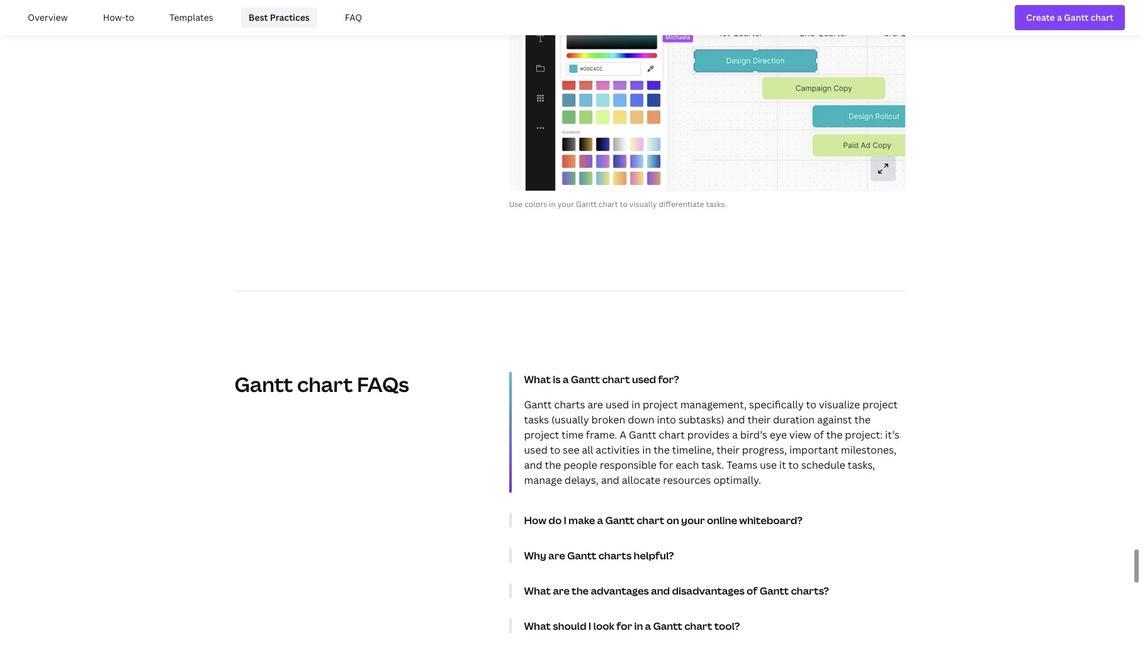Task type: describe. For each thing, give the bounding box(es) containing it.
what are the advantages and disadvantages of gantt charts? button
[[524, 584, 921, 599]]

view
[[789, 428, 811, 442]]

important
[[789, 443, 838, 457]]

and up manage
[[524, 458, 542, 472]]

a
[[620, 428, 626, 442]]

best practices button
[[236, 3, 322, 33]]

i for should
[[588, 619, 591, 633]]

to right it
[[788, 458, 799, 472]]

against
[[817, 413, 852, 427]]

what should i look for in a gantt chart tool?
[[524, 619, 740, 633]]

frame.
[[586, 428, 617, 442]]

subtasks)
[[679, 413, 724, 427]]

manage
[[524, 473, 562, 487]]

what is a gantt chart used for?
[[524, 373, 679, 387]]

down
[[628, 413, 654, 427]]

1 horizontal spatial project
[[643, 398, 678, 412]]

see
[[563, 443, 579, 457]]

your inside dropdown button
[[681, 514, 705, 528]]

faqs
[[357, 371, 409, 398]]

task.
[[701, 458, 724, 472]]

and up bird's
[[727, 413, 745, 427]]

chart left the visually
[[599, 199, 618, 210]]

what for what are the advantages and disadvantages of gantt charts?
[[524, 584, 551, 598]]

broken
[[591, 413, 625, 427]]

management,
[[680, 398, 747, 412]]

templates
[[169, 11, 213, 23]]

how-to button
[[90, 3, 147, 33]]

online
[[707, 514, 737, 528]]

chart left faqs at left bottom
[[297, 371, 353, 398]]

the down against
[[826, 428, 843, 442]]

what should i look for in a gantt chart tool? button
[[524, 619, 921, 634]]

bird's
[[740, 428, 767, 442]]

specifically
[[749, 398, 804, 412]]

used inside what is a gantt chart used for? dropdown button
[[632, 373, 656, 387]]

in right colors
[[549, 199, 556, 210]]

practices
[[270, 11, 310, 23]]

what for what is a gantt chart used for?
[[524, 373, 551, 387]]

why are gantt charts helpful? button
[[524, 548, 921, 563]]

eye
[[770, 428, 787, 442]]

and inside dropdown button
[[651, 584, 670, 598]]

best practices
[[249, 11, 310, 23]]

gantt charts are used in project management, specifically to visualize project tasks (usually broken down into subtasks) and their duration against the project time frame. a gantt chart provides a bird's eye view of the project: it's used to see all activities in the timeline, their progress, important milestones, and the people responsible for each task. teams use it to schedule tasks, manage delays, and allocate resources optimally.
[[524, 398, 900, 487]]

i for do
[[564, 514, 566, 528]]

into
[[657, 413, 676, 427]]

use
[[509, 199, 523, 210]]

advantages
[[591, 584, 649, 598]]

for inside gantt charts are used in project management, specifically to visualize project tasks (usually broken down into subtasks) and their duration against the project time frame. a gantt chart provides a bird's eye view of the project: it's used to see all activities in the timeline, their progress, important milestones, and the people responsible for each task. teams use it to schedule tasks, manage delays, and allocate resources optimally.
[[659, 458, 673, 472]]

to left the see
[[550, 443, 560, 457]]

the inside dropdown button
[[572, 584, 589, 598]]

overview
[[28, 11, 68, 23]]

whiteboard?
[[739, 514, 803, 528]]

why are gantt charts helpful?
[[524, 549, 674, 563]]

people
[[564, 458, 597, 472]]

chart left tool?
[[684, 619, 712, 633]]

optimally.
[[713, 473, 761, 487]]

use colors in your gantt chart to visually differentiate tasks image
[[510, 0, 905, 191]]

tool?
[[714, 619, 740, 633]]

allocate
[[622, 473, 661, 487]]

how-to link
[[95, 8, 142, 28]]

project:
[[845, 428, 883, 442]]

responsible
[[600, 458, 656, 472]]

best practices link
[[241, 8, 317, 28]]

delays,
[[565, 473, 599, 487]]

and down responsible
[[601, 473, 619, 487]]

to up duration
[[806, 398, 816, 412]]

overview link
[[20, 8, 75, 28]]

are for gantt
[[548, 549, 565, 563]]

milestones,
[[841, 443, 896, 457]]

in up responsible
[[642, 443, 651, 457]]

chart left on
[[637, 514, 664, 528]]

each
[[676, 458, 699, 472]]

0 vertical spatial their
[[747, 413, 771, 427]]

charts inside gantt charts are used in project management, specifically to visualize project tasks (usually broken down into subtasks) and their duration against the project time frame. a gantt chart provides a bird's eye view of the project: it's used to see all activities in the timeline, their progress, important milestones, and the people responsible for each task. teams use it to schedule tasks, manage delays, and allocate resources optimally.
[[554, 398, 585, 412]]

templates button
[[157, 3, 226, 33]]

overview button
[[15, 3, 80, 33]]

a right look
[[645, 619, 651, 633]]

helpful?
[[634, 549, 674, 563]]

resources
[[663, 473, 711, 487]]

gantt inside dropdown button
[[567, 549, 596, 563]]



Task type: vqa. For each thing, say whether or not it's contained in the screenshot.
look
yes



Task type: locate. For each thing, give the bounding box(es) containing it.
to
[[125, 11, 134, 23], [620, 199, 628, 210], [806, 398, 816, 412], [550, 443, 560, 457], [788, 458, 799, 472]]

of
[[814, 428, 824, 442], [747, 584, 758, 598]]

your right on
[[681, 514, 705, 528]]

1 horizontal spatial their
[[747, 413, 771, 427]]

their up teams on the right bottom of page
[[717, 443, 740, 457]]

what left should
[[524, 619, 551, 633]]

used
[[632, 373, 656, 387], [606, 398, 629, 412], [524, 443, 548, 457]]

1 what from the top
[[524, 373, 551, 387]]

to left the visually
[[620, 199, 628, 210]]

0 horizontal spatial of
[[747, 584, 758, 598]]

2 horizontal spatial project
[[862, 398, 898, 412]]

the up should
[[572, 584, 589, 598]]

charts up (usually
[[554, 398, 585, 412]]

0 vertical spatial are
[[588, 398, 603, 412]]

0 horizontal spatial project
[[524, 428, 559, 442]]

in right look
[[634, 619, 643, 633]]

activities
[[596, 443, 640, 457]]

1 vertical spatial for
[[616, 619, 632, 633]]

visualize
[[819, 398, 860, 412]]

are up broken
[[588, 398, 603, 412]]

project up the into
[[643, 398, 678, 412]]

2 vertical spatial used
[[524, 443, 548, 457]]

and
[[727, 413, 745, 427], [524, 458, 542, 472], [601, 473, 619, 487], [651, 584, 670, 598]]

how
[[524, 514, 546, 528]]

0 vertical spatial your
[[557, 199, 574, 210]]

how do i make a gantt chart on your online whiteboard? button
[[524, 513, 921, 528]]

use
[[760, 458, 777, 472]]

1 vertical spatial charts
[[598, 549, 632, 563]]

all
[[582, 443, 593, 457]]

your
[[557, 199, 574, 210], [681, 514, 705, 528]]

0 horizontal spatial your
[[557, 199, 574, 210]]

1 horizontal spatial charts
[[598, 549, 632, 563]]

gantt
[[576, 199, 597, 210], [234, 371, 293, 398], [571, 373, 600, 387], [524, 398, 552, 412], [629, 428, 656, 442], [605, 514, 634, 528], [567, 549, 596, 563], [760, 584, 789, 598], [653, 619, 682, 633]]

1 horizontal spatial used
[[606, 398, 629, 412]]

make
[[569, 514, 595, 528]]

for right look
[[616, 619, 632, 633]]

in
[[549, 199, 556, 210], [631, 398, 640, 412], [642, 443, 651, 457], [634, 619, 643, 633]]

project down tasks
[[524, 428, 559, 442]]

2 what from the top
[[524, 584, 551, 598]]

your right colors
[[557, 199, 574, 210]]

what for what should i look for in a gantt chart tool?
[[524, 619, 551, 633]]

for
[[659, 458, 673, 472], [616, 619, 632, 633]]

disadvantages
[[672, 584, 745, 598]]

are inside why are gantt charts helpful? dropdown button
[[548, 549, 565, 563]]

tasks,
[[848, 458, 875, 472]]

schedule
[[801, 458, 845, 472]]

3 what from the top
[[524, 619, 551, 633]]

1 vertical spatial their
[[717, 443, 740, 457]]

time
[[562, 428, 583, 442]]

1 horizontal spatial for
[[659, 458, 673, 472]]

look
[[593, 619, 614, 633]]

a inside gantt charts are used in project management, specifically to visualize project tasks (usually broken down into subtasks) and their duration against the project time frame. a gantt chart provides a bird's eye view of the project: it's used to see all activities in the timeline, their progress, important milestones, and the people responsible for each task. teams use it to schedule tasks, manage delays, and allocate resources optimally.
[[732, 428, 738, 442]]

of inside gantt charts are used in project management, specifically to visualize project tasks (usually broken down into subtasks) and their duration against the project time frame. a gantt chart provides a bird's eye view of the project: it's used to see all activities in the timeline, their progress, important milestones, and the people responsible for each task. teams use it to schedule tasks, manage delays, and allocate resources optimally.
[[814, 428, 824, 442]]

used up broken
[[606, 398, 629, 412]]

a right is
[[563, 373, 569, 387]]

and down helpful?
[[651, 584, 670, 598]]

1 vertical spatial of
[[747, 584, 758, 598]]

faq button
[[332, 3, 375, 33]]

visually
[[629, 199, 657, 210]]

use colors in your gantt chart to visually differentiate tasks.
[[509, 199, 726, 210]]

what left is
[[524, 373, 551, 387]]

1 vertical spatial what
[[524, 584, 551, 598]]

tasks
[[524, 413, 549, 427]]

should
[[553, 619, 586, 633]]

teams
[[727, 458, 757, 472]]

1 vertical spatial your
[[681, 514, 705, 528]]

is
[[553, 373, 561, 387]]

to left templates
[[125, 11, 134, 23]]

tasks.
[[706, 199, 726, 210]]

of right disadvantages
[[747, 584, 758, 598]]

in up down
[[631, 398, 640, 412]]

the up project:
[[854, 413, 871, 427]]

the
[[854, 413, 871, 427], [826, 428, 843, 442], [654, 443, 670, 457], [545, 458, 561, 472], [572, 584, 589, 598]]

how do i make a gantt chart on your online whiteboard?
[[524, 514, 803, 528]]

charts?
[[791, 584, 829, 598]]

charts inside dropdown button
[[598, 549, 632, 563]]

0 vertical spatial used
[[632, 373, 656, 387]]

chart
[[599, 199, 618, 210], [297, 371, 353, 398], [602, 373, 630, 387], [659, 428, 685, 442], [637, 514, 664, 528], [684, 619, 712, 633]]

(usually
[[551, 413, 589, 427]]

1 horizontal spatial your
[[681, 514, 705, 528]]

are inside what are the advantages and disadvantages of gantt charts? dropdown button
[[553, 584, 570, 598]]

1 horizontal spatial of
[[814, 428, 824, 442]]

what is a gantt chart used for? button
[[524, 372, 921, 387]]

why
[[524, 549, 546, 563]]

chart inside gantt charts are used in project management, specifically to visualize project tasks (usually broken down into subtasks) and their duration against the project time frame. a gantt chart provides a bird's eye view of the project: it's used to see all activities in the timeline, their progress, important milestones, and the people responsible for each task. teams use it to schedule tasks, manage delays, and allocate resources optimally.
[[659, 428, 685, 442]]

the up manage
[[545, 458, 561, 472]]

in inside dropdown button
[[634, 619, 643, 633]]

what
[[524, 373, 551, 387], [524, 584, 551, 598], [524, 619, 551, 633]]

provides
[[687, 428, 730, 442]]

1 horizontal spatial i
[[588, 619, 591, 633]]

0 horizontal spatial for
[[616, 619, 632, 633]]

their up bird's
[[747, 413, 771, 427]]

what are the advantages and disadvantages of gantt charts?
[[524, 584, 829, 598]]

1 vertical spatial used
[[606, 398, 629, 412]]

i right do
[[564, 514, 566, 528]]

0 horizontal spatial their
[[717, 443, 740, 457]]

a left bird's
[[732, 428, 738, 442]]

progress,
[[742, 443, 787, 457]]

chart down the into
[[659, 428, 685, 442]]

of up "important"
[[814, 428, 824, 442]]

0 vertical spatial charts
[[554, 398, 585, 412]]

for inside dropdown button
[[616, 619, 632, 633]]

do
[[548, 514, 562, 528]]

what down why
[[524, 584, 551, 598]]

0 vertical spatial of
[[814, 428, 824, 442]]

differentiate
[[659, 199, 704, 210]]

colors
[[524, 199, 547, 210]]

charts
[[554, 398, 585, 412], [598, 549, 632, 563]]

are for the
[[553, 584, 570, 598]]

for left each
[[659, 458, 673, 472]]

it's
[[885, 428, 900, 442]]

i
[[564, 514, 566, 528], [588, 619, 591, 633]]

2 vertical spatial what
[[524, 619, 551, 633]]

are up should
[[553, 584, 570, 598]]

used left for?
[[632, 373, 656, 387]]

0 horizontal spatial charts
[[554, 398, 585, 412]]

of inside dropdown button
[[747, 584, 758, 598]]

1 vertical spatial are
[[548, 549, 565, 563]]

are
[[588, 398, 603, 412], [548, 549, 565, 563], [553, 584, 570, 598]]

2 vertical spatial are
[[553, 584, 570, 598]]

it
[[779, 458, 786, 472]]

faq
[[345, 11, 362, 23]]

0 horizontal spatial i
[[564, 514, 566, 528]]

0 vertical spatial i
[[564, 514, 566, 528]]

2 horizontal spatial used
[[632, 373, 656, 387]]

used down tasks
[[524, 443, 548, 457]]

how-
[[103, 11, 125, 23]]

page section links element
[[0, 0, 1140, 35]]

templates link
[[162, 8, 221, 28]]

project
[[643, 398, 678, 412], [862, 398, 898, 412], [524, 428, 559, 442]]

a right make at the bottom
[[597, 514, 603, 528]]

on
[[666, 514, 679, 528]]

how-to
[[103, 11, 134, 23]]

are right why
[[548, 549, 565, 563]]

0 horizontal spatial used
[[524, 443, 548, 457]]

project up it's
[[862, 398, 898, 412]]

for?
[[658, 373, 679, 387]]

i left look
[[588, 619, 591, 633]]

timeline,
[[672, 443, 714, 457]]

chart up broken
[[602, 373, 630, 387]]

charts up advantages
[[598, 549, 632, 563]]

gantt chart faqs
[[234, 371, 409, 398]]

the down the into
[[654, 443, 670, 457]]

best
[[249, 11, 268, 23]]

are inside gantt charts are used in project management, specifically to visualize project tasks (usually broken down into subtasks) and their duration against the project time frame. a gantt chart provides a bird's eye view of the project: it's used to see all activities in the timeline, their progress, important milestones, and the people responsible for each task. teams use it to schedule tasks, manage delays, and allocate resources optimally.
[[588, 398, 603, 412]]

0 vertical spatial for
[[659, 458, 673, 472]]

duration
[[773, 413, 815, 427]]

0 vertical spatial what
[[524, 373, 551, 387]]

to inside how-to link
[[125, 11, 134, 23]]

faq link
[[337, 8, 370, 28]]

1 vertical spatial i
[[588, 619, 591, 633]]



